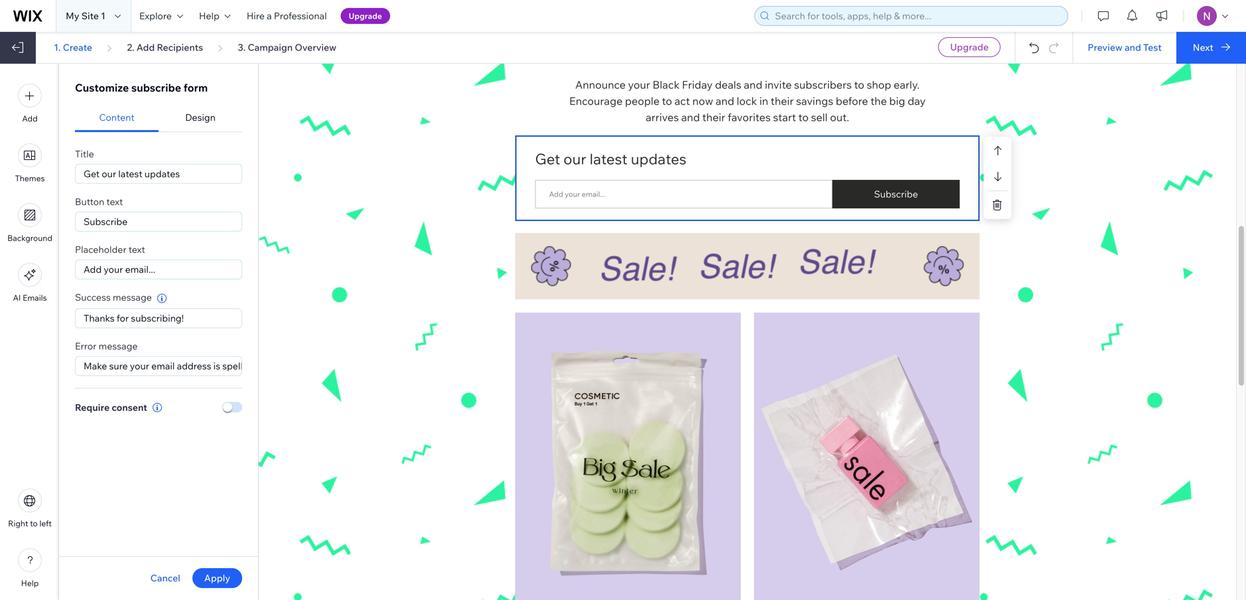 Task type: vqa. For each thing, say whether or not it's contained in the screenshot.
the leftmost Subscribe
yes



Task type: locate. For each thing, give the bounding box(es) containing it.
1 horizontal spatial updates
[[631, 150, 687, 168]]

0 vertical spatial their
[[771, 94, 794, 108]]

text
[[106, 196, 123, 207], [129, 244, 145, 255]]

1 horizontal spatial latest
[[590, 150, 628, 168]]

subscribers
[[795, 78, 852, 91]]

Subscribe text field
[[75, 212, 242, 232]]

and
[[1125, 41, 1142, 53], [744, 78, 763, 91], [716, 94, 735, 108], [682, 111, 700, 124], [297, 360, 313, 372]]

in right it's
[[329, 360, 337, 372]]

in inside announce your black friday deals and invite subscribers to shop early. encourage people to act now and lock in their savings before the big day arrives and their favorites start to sell out.
[[760, 94, 769, 108]]

0 vertical spatial text
[[106, 196, 123, 207]]

get our latest updates
[[535, 150, 687, 168], [84, 168, 180, 180]]

spelled
[[222, 360, 254, 372]]

help button down right to left on the bottom of page
[[18, 548, 42, 588]]

latest
[[590, 150, 628, 168], [118, 168, 142, 180]]

upgrade button
[[341, 8, 390, 24], [939, 37, 1001, 57]]

campaign
[[248, 41, 293, 53]]

latest inside text field
[[118, 168, 142, 180]]

add your email... for add your email... text box
[[84, 264, 155, 275]]

content
[[99, 112, 135, 123]]

cancel
[[150, 572, 180, 584]]

0 horizontal spatial get our latest updates
[[84, 168, 180, 180]]

1 horizontal spatial get
[[535, 150, 561, 168]]

updates up the subscribe text field at left top
[[145, 168, 180, 180]]

our up add your email... link
[[564, 150, 587, 168]]

placeholder text
[[75, 244, 145, 255]]

next button
[[1177, 32, 1247, 64]]

overview
[[295, 41, 337, 53]]

the left right
[[339, 360, 353, 372]]

add your email... link
[[549, 190, 606, 199]]

0 vertical spatial message
[[113, 291, 152, 303]]

before
[[836, 94, 869, 108]]

1 horizontal spatial help
[[199, 10, 220, 22]]

and left it's
[[297, 360, 313, 372]]

get
[[535, 150, 561, 168], [84, 168, 100, 180]]

require consent
[[75, 402, 147, 413]]

get our latest updates up add your email... link
[[535, 150, 687, 168]]

in right lock
[[760, 94, 769, 108]]

help down right to left on the bottom of page
[[21, 578, 39, 588]]

in
[[760, 94, 769, 108], [329, 360, 337, 372]]

message up thanks for subscribing!
[[113, 291, 152, 303]]

0 vertical spatial help
[[199, 10, 220, 22]]

message for error message
[[99, 340, 138, 352]]

upgrade right 'professional'
[[349, 11, 382, 21]]

3. campaign overview link
[[238, 41, 337, 53]]

out.
[[830, 111, 850, 124]]

get up add your email... link
[[535, 150, 561, 168]]

0 horizontal spatial our
[[102, 168, 116, 180]]

encourage
[[570, 94, 623, 108]]

0 vertical spatial the
[[871, 94, 887, 108]]

help up recipients
[[199, 10, 220, 22]]

design button
[[159, 104, 242, 132]]

ai
[[13, 293, 21, 303]]

1 horizontal spatial in
[[760, 94, 769, 108]]

0 horizontal spatial latest
[[118, 168, 142, 180]]

apply
[[204, 572, 230, 584]]

1 vertical spatial subscribe
[[84, 216, 128, 227]]

1 vertical spatial add your email...
[[84, 264, 155, 275]]

1 vertical spatial their
[[703, 111, 726, 124]]

1 horizontal spatial upgrade button
[[939, 37, 1001, 57]]

1 vertical spatial text
[[129, 244, 145, 255]]

1 horizontal spatial text
[[129, 244, 145, 255]]

1 horizontal spatial help button
[[191, 0, 239, 32]]

0 vertical spatial in
[[760, 94, 769, 108]]

to left left
[[30, 518, 38, 528]]

our
[[564, 150, 587, 168], [102, 168, 116, 180]]

help button left hire
[[191, 0, 239, 32]]

site
[[81, 10, 99, 22]]

thanks for subscribing!
[[84, 312, 184, 324]]

upgrade down search for tools, apps, help & more... "field"
[[951, 41, 989, 53]]

0 horizontal spatial their
[[703, 111, 726, 124]]

0 vertical spatial help button
[[191, 0, 239, 32]]

the
[[871, 94, 887, 108], [339, 360, 353, 372]]

0 horizontal spatial upgrade
[[349, 11, 382, 21]]

Add your email... text field
[[75, 260, 242, 279]]

get inside text field
[[84, 168, 100, 180]]

sure
[[109, 360, 128, 372]]

lock
[[737, 94, 757, 108]]

0 horizontal spatial subscribe
[[84, 216, 128, 227]]

updates
[[631, 150, 687, 168], [145, 168, 180, 180]]

text right button in the top left of the page
[[106, 196, 123, 207]]

1 vertical spatial email...
[[125, 264, 155, 275]]

get our latest updates up button text
[[84, 168, 180, 180]]

Get our latest updates text field
[[75, 164, 242, 184]]

upgrade button down search for tools, apps, help & more... "field"
[[939, 37, 1001, 57]]

message up sure
[[99, 340, 138, 352]]

updates down arrives at the right
[[631, 150, 687, 168]]

0 horizontal spatial upgrade button
[[341, 8, 390, 24]]

add
[[137, 41, 155, 53], [22, 114, 38, 123], [549, 190, 563, 199], [84, 264, 102, 275]]

in inside text box
[[329, 360, 337, 372]]

1 vertical spatial the
[[339, 360, 353, 372]]

recipients
[[157, 41, 203, 53]]

latest up button text
[[118, 168, 142, 180]]

your inside text box
[[104, 264, 123, 275]]

help button
[[191, 0, 239, 32], [18, 548, 42, 588]]

0 vertical spatial add your email...
[[549, 190, 606, 199]]

their down now
[[703, 111, 726, 124]]

start
[[773, 111, 796, 124]]

email... for add your email... text box
[[125, 264, 155, 275]]

0 horizontal spatial text
[[106, 196, 123, 207]]

1
[[101, 10, 105, 22]]

1 horizontal spatial add your email...
[[549, 190, 606, 199]]

apply button
[[192, 568, 242, 588]]

0 horizontal spatial in
[[329, 360, 337, 372]]

0 horizontal spatial help button
[[18, 548, 42, 588]]

tab list
[[75, 104, 242, 132]]

1 horizontal spatial subscribe
[[875, 188, 918, 200]]

content button
[[75, 104, 159, 132]]

my
[[66, 10, 79, 22]]

ai emails button
[[13, 263, 47, 303]]

themes
[[15, 173, 45, 183]]

1 horizontal spatial their
[[771, 94, 794, 108]]

make sure your email address is spelled correctly and it's in the right format. (e.g., example@email.com)
[[84, 360, 528, 372]]

add your email... inside text box
[[84, 264, 155, 275]]

favorites
[[728, 111, 771, 124]]

1 horizontal spatial the
[[871, 94, 887, 108]]

0 vertical spatial email...
[[582, 190, 606, 199]]

1 vertical spatial message
[[99, 340, 138, 352]]

cancel button
[[150, 572, 180, 584]]

title
[[75, 148, 94, 160]]

their up start
[[771, 94, 794, 108]]

0 horizontal spatial help
[[21, 578, 39, 588]]

background
[[7, 233, 52, 243]]

our up button text
[[102, 168, 116, 180]]

0 horizontal spatial email...
[[125, 264, 155, 275]]

Search for tools, apps, help & more... field
[[771, 7, 1064, 25]]

add button
[[18, 84, 42, 123]]

get down title at the left
[[84, 168, 100, 180]]

0 horizontal spatial add your email...
[[84, 264, 155, 275]]

success
[[75, 291, 111, 303]]

arrives
[[646, 111, 679, 124]]

text up add your email... text box
[[129, 244, 145, 255]]

1 horizontal spatial our
[[564, 150, 587, 168]]

your
[[628, 78, 651, 91], [565, 190, 580, 199], [104, 264, 123, 275], [130, 360, 149, 372]]

your inside text box
[[130, 360, 149, 372]]

and down deals
[[716, 94, 735, 108]]

format.
[[378, 360, 410, 372]]

1 vertical spatial in
[[329, 360, 337, 372]]

to left 'sell'
[[799, 111, 809, 124]]

upgrade button right 'professional'
[[341, 8, 390, 24]]

the down shop
[[871, 94, 887, 108]]

1 horizontal spatial upgrade
[[951, 41, 989, 53]]

subscribe
[[875, 188, 918, 200], [84, 216, 128, 227]]

and left test
[[1125, 41, 1142, 53]]

1 vertical spatial help
[[21, 578, 39, 588]]

email... inside text box
[[125, 264, 155, 275]]

1 horizontal spatial email...
[[582, 190, 606, 199]]

0 horizontal spatial updates
[[145, 168, 180, 180]]

0 horizontal spatial the
[[339, 360, 353, 372]]

2.
[[127, 41, 134, 53]]

0 horizontal spatial get
[[84, 168, 100, 180]]

make
[[84, 360, 107, 372]]

1. create
[[54, 41, 92, 53]]

and inside text box
[[297, 360, 313, 372]]

to
[[855, 78, 865, 91], [662, 94, 672, 108], [799, 111, 809, 124], [30, 518, 38, 528]]

add inside text box
[[84, 264, 102, 275]]

is
[[214, 360, 220, 372]]

latest up add your email... link
[[590, 150, 628, 168]]

hire a professional
[[247, 10, 327, 22]]



Task type: describe. For each thing, give the bounding box(es) containing it.
Make sure your email address is spelled correctly and it's in the right format. (e.g., example@email.com) text field
[[75, 356, 528, 376]]

explore
[[139, 10, 172, 22]]

to up before
[[855, 78, 865, 91]]

right to left button
[[8, 489, 52, 528]]

deals
[[715, 78, 742, 91]]

right
[[8, 518, 28, 528]]

the inside announce your black friday deals and invite subscribers to shop early. encourage people to act now and lock in their savings before the big day arrives and their favorites start to sell out.
[[871, 94, 887, 108]]

(e.g.,
[[412, 360, 432, 372]]

0 vertical spatial subscribe
[[875, 188, 918, 200]]

your inside announce your black friday deals and invite subscribers to shop early. encourage people to act now and lock in their savings before the big day arrives and their favorites start to sell out.
[[628, 78, 651, 91]]

button text
[[75, 196, 123, 207]]

hire a professional link
[[239, 0, 335, 32]]

preview
[[1088, 41, 1123, 53]]

subscribe
[[131, 81, 181, 94]]

to inside button
[[30, 518, 38, 528]]

button
[[75, 196, 104, 207]]

consent
[[112, 402, 147, 413]]

1 vertical spatial upgrade button
[[939, 37, 1001, 57]]

savings
[[796, 94, 834, 108]]

error message
[[75, 340, 138, 352]]

preview and test
[[1088, 41, 1162, 53]]

error
[[75, 340, 97, 352]]

sell
[[811, 111, 828, 124]]

tab list containing content
[[75, 104, 242, 132]]

form
[[184, 81, 208, 94]]

2. add recipients
[[127, 41, 203, 53]]

next
[[1193, 41, 1214, 53]]

customize
[[75, 81, 129, 94]]

announce your black friday deals and invite subscribers to shop early. encourage people to act now and lock in their savings before the big day arrives and their favorites start to sell out.
[[570, 78, 928, 124]]

text for placeholder text
[[129, 244, 145, 255]]

1.
[[54, 41, 61, 53]]

big
[[890, 94, 906, 108]]

right to left
[[8, 518, 52, 528]]

add inside 'button'
[[22, 114, 38, 123]]

1 vertical spatial upgrade
[[951, 41, 989, 53]]

act
[[675, 94, 690, 108]]

day
[[908, 94, 926, 108]]

and up lock
[[744, 78, 763, 91]]

the inside text box
[[339, 360, 353, 372]]

0 vertical spatial upgrade button
[[341, 8, 390, 24]]

message for success message
[[113, 291, 152, 303]]

add your email... for add your email... link
[[549, 190, 606, 199]]

and down act
[[682, 111, 700, 124]]

hire
[[247, 10, 265, 22]]

require
[[75, 402, 110, 413]]

subscribing!
[[131, 312, 184, 324]]

my site 1
[[66, 10, 105, 22]]

3.
[[238, 41, 246, 53]]

background button
[[7, 203, 52, 243]]

1 vertical spatial help button
[[18, 548, 42, 588]]

email... for add your email... link
[[582, 190, 606, 199]]

our inside text field
[[102, 168, 116, 180]]

subscribe inside text field
[[84, 216, 128, 227]]

Thanks for subscribing! text field
[[75, 308, 242, 328]]

create
[[63, 41, 92, 53]]

email
[[151, 360, 175, 372]]

get our latest updates inside text field
[[84, 168, 180, 180]]

ai emails
[[13, 293, 47, 303]]

to left act
[[662, 94, 672, 108]]

emails
[[23, 293, 47, 303]]

thanks
[[84, 312, 115, 324]]

0 vertical spatial upgrade
[[349, 11, 382, 21]]

left
[[39, 518, 52, 528]]

early.
[[894, 78, 920, 91]]

text for button text
[[106, 196, 123, 207]]

updates inside text field
[[145, 168, 180, 180]]

address
[[177, 360, 211, 372]]

right
[[356, 360, 376, 372]]

design
[[185, 112, 216, 123]]

placeholder
[[75, 244, 127, 255]]

shop
[[867, 78, 892, 91]]

themes button
[[15, 143, 45, 183]]

announce
[[576, 78, 626, 91]]

3. campaign overview
[[238, 41, 337, 53]]

professional
[[274, 10, 327, 22]]

1 horizontal spatial get our latest updates
[[535, 150, 687, 168]]

1. create link
[[54, 41, 92, 53]]

it's
[[315, 360, 327, 372]]

a
[[267, 10, 272, 22]]

invite
[[765, 78, 792, 91]]

test
[[1144, 41, 1162, 53]]

2. add recipients link
[[127, 41, 203, 53]]

for
[[117, 312, 129, 324]]

black
[[653, 78, 680, 91]]

correctly
[[256, 360, 294, 372]]

now
[[693, 94, 714, 108]]

customize subscribe form
[[75, 81, 208, 94]]

people
[[625, 94, 660, 108]]



